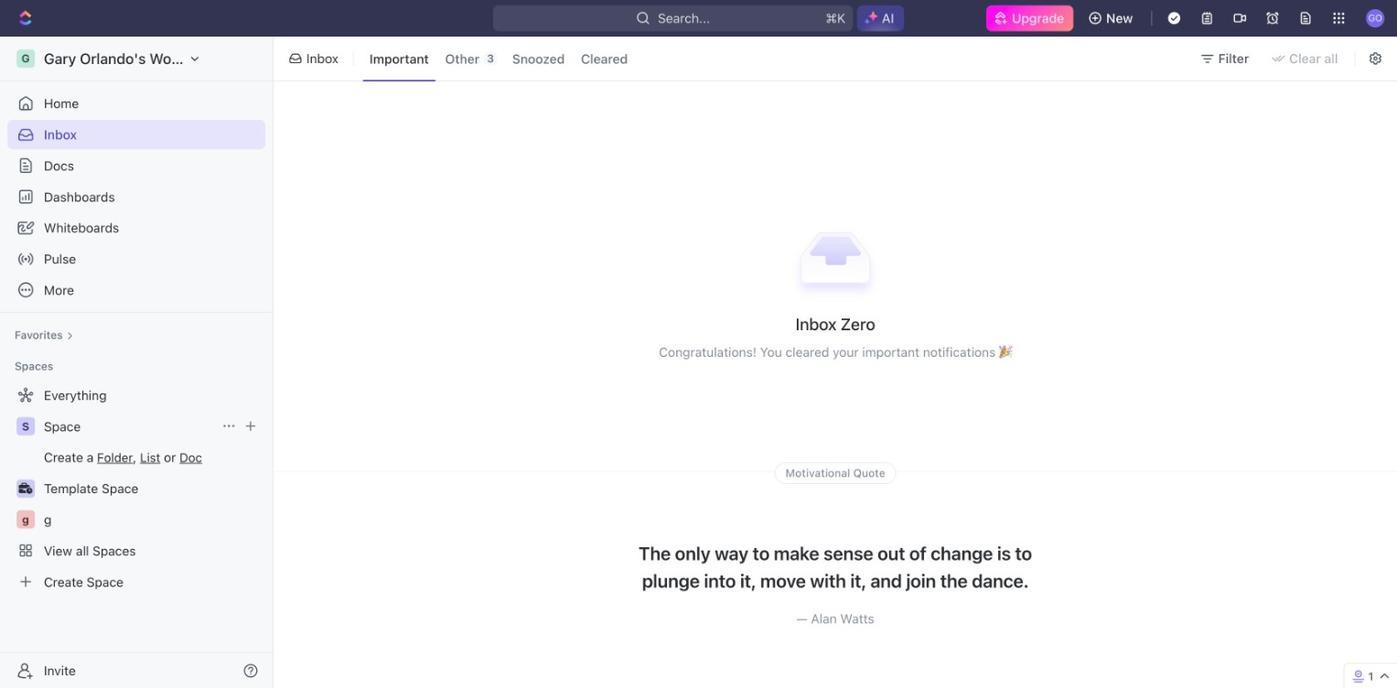 Task type: describe. For each thing, give the bounding box(es) containing it.
business time image
[[19, 483, 32, 494]]

tree inside sidebar navigation
[[7, 380, 265, 596]]

sidebar navigation
[[0, 37, 277, 688]]



Task type: vqa. For each thing, say whether or not it's contained in the screenshot.
the right the h
no



Task type: locate. For each thing, give the bounding box(es) containing it.
gary orlando's workspace, , element
[[16, 49, 35, 68]]

space, , element
[[16, 417, 35, 435]]

tree
[[7, 380, 265, 596]]

g, , element
[[16, 510, 35, 529]]

tab list
[[360, 33, 638, 84]]



